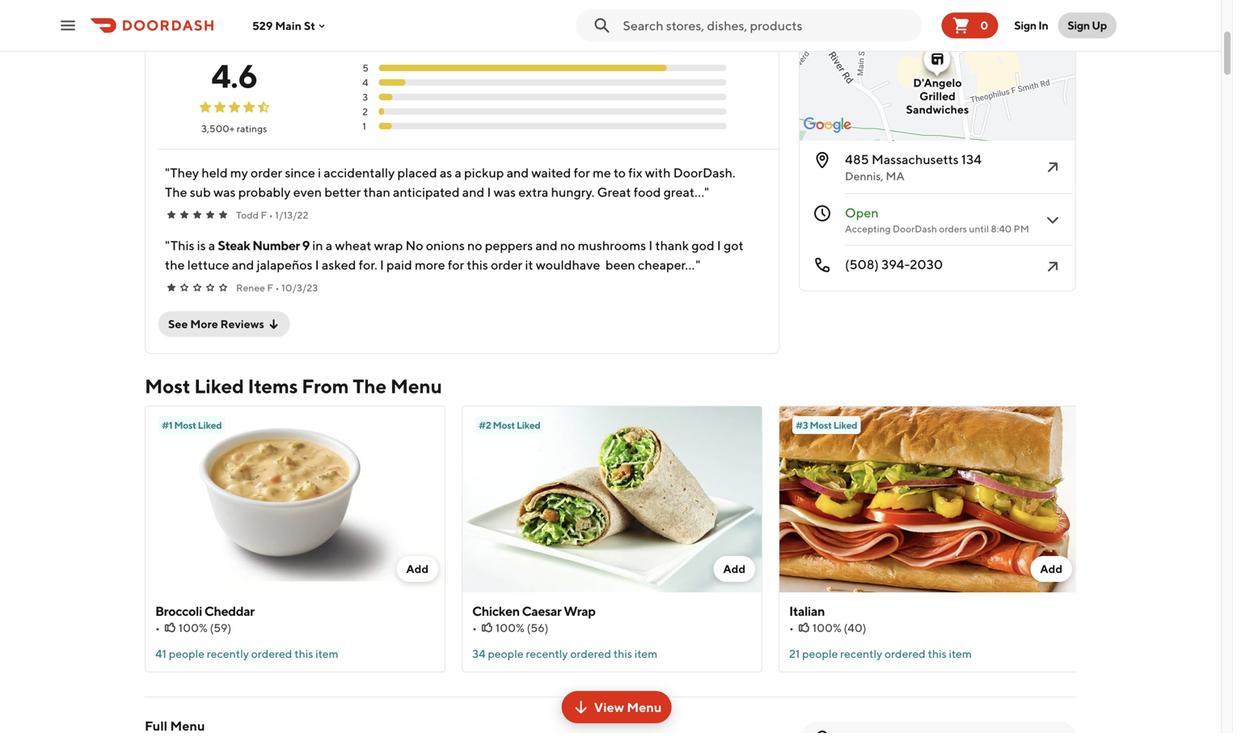 Task type: locate. For each thing, give the bounding box(es) containing it.
2 add button from the left
[[714, 557, 755, 582]]

menu right the 'view'
[[627, 700, 662, 715]]

0 vertical spatial menu
[[390, 375, 442, 398]]

3 this from the left
[[928, 648, 947, 661]]

recently for caesar
[[526, 648, 568, 661]]

5
[[363, 62, 369, 74]]

1 add button from the left
[[397, 557, 438, 582]]

sign in
[[1015, 19, 1049, 32]]

3 100% from the left
[[813, 622, 842, 635]]

add button
[[397, 557, 438, 582], [714, 557, 755, 582], [1031, 557, 1073, 582]]

f right renee
[[267, 282, 273, 294]]

sign inside 'link'
[[1015, 19, 1037, 32]]

most liked items from the menu heading
[[145, 374, 442, 400]]

sign for sign in
[[1015, 19, 1037, 32]]

f for todd
[[261, 209, 267, 221]]

0 horizontal spatial add button
[[397, 557, 438, 582]]

1 people from the left
[[169, 648, 205, 661]]

add for cheddar
[[406, 563, 429, 576]]

10/3/23
[[282, 282, 318, 294]]

• down italian
[[789, 622, 794, 635]]

expand store hours image down in
[[1043, 66, 1063, 86]]

1
[[363, 121, 366, 132]]

2 expand store hours image from the top
[[1043, 210, 1063, 230]]

100%
[[179, 622, 208, 635], [496, 622, 525, 635], [813, 622, 842, 635]]

• up 34 at left bottom
[[472, 622, 477, 635]]

menu right the
[[390, 375, 442, 398]]

most right the #2
[[493, 420, 515, 431]]

3,500+
[[201, 123, 235, 134]]

#3
[[796, 420, 808, 431]]

3 item from the left
[[949, 648, 972, 661]]

expand store hours image right pm
[[1043, 210, 1063, 230]]

2 horizontal spatial 100%
[[813, 622, 842, 635]]

dennis,
[[845, 169, 884, 183]]

accepting
[[845, 223, 891, 235]]

1 horizontal spatial ordered
[[570, 648, 611, 661]]

1 100% from the left
[[179, 622, 208, 635]]

1 horizontal spatial add
[[723, 563, 746, 576]]

expand store hours button
[[803, 50, 1073, 102]]

41
[[155, 648, 167, 661]]

2 horizontal spatial ordered
[[885, 648, 926, 661]]

2 recently from the left
[[526, 648, 568, 661]]

view
[[594, 700, 624, 715]]

ma
[[886, 169, 905, 183]]

liked right #1
[[198, 420, 222, 431]]

0 vertical spatial reviews
[[220, 12, 282, 31]]

0 vertical spatial expand store hours image
[[1043, 66, 1063, 86]]

1 sign from the left
[[1015, 19, 1037, 32]]

0 horizontal spatial people
[[169, 648, 205, 661]]

cheddar
[[204, 604, 255, 619]]

menu inside heading
[[390, 375, 442, 398]]

(40)
[[844, 622, 867, 635]]

pm
[[1014, 223, 1030, 235]]

100% (56)
[[496, 622, 549, 635]]

485
[[845, 152, 869, 167]]

100% down broccoli cheddar in the left of the page
[[179, 622, 208, 635]]

people right the 21
[[802, 648, 838, 661]]

expand store hours image
[[1043, 66, 1063, 86], [1043, 210, 1063, 230]]

liked right the #2
[[517, 420, 541, 431]]

menu inside button
[[627, 700, 662, 715]]

menu
[[390, 375, 442, 398], [627, 700, 662, 715]]

3 people from the left
[[802, 648, 838, 661]]

most for broccoli cheddar
[[174, 420, 196, 431]]

orders
[[939, 223, 967, 235]]

1 vertical spatial reviews
[[220, 317, 264, 331]]

1 vertical spatial f
[[267, 282, 273, 294]]

most for italian
[[810, 420, 832, 431]]

• left 1/13/22
[[269, 209, 273, 221]]

1/13/22
[[275, 209, 308, 221]]

2 horizontal spatial people
[[802, 648, 838, 661]]

Store search: begin typing to search for stores available on DoorDash text field
[[623, 17, 916, 34]]

item
[[316, 648, 339, 661], [635, 648, 658, 661], [949, 648, 972, 661]]

most up #1
[[145, 375, 190, 398]]

2 this from the left
[[614, 648, 632, 661]]

34 people recently ordered this item
[[472, 648, 658, 661]]

#2 most liked
[[479, 420, 541, 431]]

2
[[363, 106, 368, 117]]

1 horizontal spatial this
[[614, 648, 632, 661]]

doordash
[[893, 223, 937, 235]]

st
[[304, 19, 315, 32]]

up
[[1092, 19, 1107, 32]]

ratings
[[237, 123, 267, 134]]

most right #1
[[174, 420, 196, 431]]

100% (59)
[[179, 622, 231, 635]]

reviews inside button
[[220, 317, 264, 331]]

3 ordered from the left
[[885, 648, 926, 661]]

0 horizontal spatial ordered
[[251, 648, 292, 661]]

more
[[190, 317, 218, 331]]

recently down (59)
[[207, 648, 249, 661]]

liked right #3
[[834, 420, 858, 431]]

number
[[252, 238, 300, 253]]

people right '41'
[[169, 648, 205, 661]]

1 this from the left
[[295, 648, 313, 661]]

#2
[[479, 420, 491, 431]]

100% down chicken
[[496, 622, 525, 635]]

main
[[275, 19, 302, 32]]

in
[[1039, 19, 1049, 32]]

liked up #1 most liked
[[194, 375, 244, 398]]

sign
[[1015, 19, 1037, 32], [1068, 19, 1090, 32]]

reviews
[[220, 12, 282, 31], [220, 317, 264, 331]]

(59)
[[210, 622, 231, 635]]

1 add from the left
[[406, 563, 429, 576]]

1 item from the left
[[316, 648, 339, 661]]

recently down (56)
[[526, 648, 568, 661]]

1 horizontal spatial item
[[635, 648, 658, 661]]

2 add from the left
[[723, 563, 746, 576]]

"
[[165, 165, 170, 180], [704, 184, 709, 200], [165, 238, 170, 253], [696, 257, 701, 273]]

100% down italian
[[813, 622, 842, 635]]

people
[[169, 648, 205, 661], [488, 648, 524, 661], [802, 648, 838, 661]]

f
[[261, 209, 267, 221], [267, 282, 273, 294]]

1 expand store hours image from the top
[[1043, 66, 1063, 86]]

• left 10/3/23
[[275, 282, 280, 294]]

see more reviews
[[168, 317, 264, 331]]

9
[[302, 238, 310, 253]]

recently down (40)
[[841, 648, 883, 661]]

1 horizontal spatial 100%
[[496, 622, 525, 635]]

2 horizontal spatial recently
[[841, 648, 883, 661]]

100% (40)
[[813, 622, 867, 635]]

most right #3
[[810, 420, 832, 431]]

0 horizontal spatial item
[[316, 648, 339, 661]]

• for chicken caesar wrap
[[472, 622, 477, 635]]

2 horizontal spatial add button
[[1031, 557, 1073, 582]]

0 horizontal spatial this
[[295, 648, 313, 661]]

sandwiches
[[906, 103, 969, 116], [906, 103, 969, 116], [906, 103, 969, 116], [906, 103, 969, 116]]

1 horizontal spatial people
[[488, 648, 524, 661]]

sign up
[[1068, 19, 1107, 32]]

1 horizontal spatial sign
[[1068, 19, 1090, 32]]

21 people recently ordered this item
[[789, 648, 972, 661]]

&
[[206, 12, 217, 31]]

0 horizontal spatial recently
[[207, 648, 249, 661]]

2 ordered from the left
[[570, 648, 611, 661]]

this
[[295, 648, 313, 661], [614, 648, 632, 661], [928, 648, 947, 661]]

most
[[145, 375, 190, 398], [174, 420, 196, 431], [493, 420, 515, 431], [810, 420, 832, 431]]

2 100% from the left
[[496, 622, 525, 635]]

2 horizontal spatial item
[[949, 648, 972, 661]]

f right "todd"
[[261, 209, 267, 221]]

open menu image
[[58, 16, 78, 35]]

0 button
[[942, 13, 998, 38]]

1 vertical spatial expand store hours image
[[1043, 210, 1063, 230]]

grilled
[[920, 89, 956, 103], [920, 89, 956, 103], [920, 89, 956, 103], [920, 89, 956, 103]]

1 horizontal spatial recently
[[526, 648, 568, 661]]

• up '41'
[[155, 622, 160, 635]]

0 horizontal spatial sign
[[1015, 19, 1037, 32]]

find restaurant in google maps image
[[1043, 158, 1063, 177]]

massachusetts
[[872, 152, 959, 167]]

1 ordered from the left
[[251, 648, 292, 661]]

529 main st button
[[252, 19, 328, 32]]

3 recently from the left
[[841, 648, 883, 661]]

2 horizontal spatial add
[[1041, 563, 1063, 576]]

steak number 9 button
[[218, 237, 310, 254]]

liked for chicken caesar wrap
[[517, 420, 541, 431]]

people right 34 at left bottom
[[488, 648, 524, 661]]

renee f • 10/3/23
[[236, 282, 318, 294]]

0 horizontal spatial 100%
[[179, 622, 208, 635]]

open
[[845, 205, 879, 220]]

529
[[252, 19, 273, 32]]

" "
[[165, 165, 709, 200]]

4.6
[[211, 57, 258, 95]]

call restaurant image
[[1043, 257, 1063, 276]]

41 people recently ordered this item
[[155, 648, 339, 661]]

2 sign from the left
[[1068, 19, 1090, 32]]

" inside the steak number 9 "
[[696, 257, 701, 273]]

recently
[[207, 648, 249, 661], [526, 648, 568, 661], [841, 648, 883, 661]]

0 horizontal spatial add
[[406, 563, 429, 576]]

2 item from the left
[[635, 648, 658, 661]]

#1 most liked
[[162, 420, 222, 431]]

1 horizontal spatial add button
[[714, 557, 755, 582]]

liked
[[194, 375, 244, 398], [198, 420, 222, 431], [517, 420, 541, 431], [834, 420, 858, 431]]

d'angelo grilled sandwiches
[[906, 76, 969, 116], [906, 76, 969, 116], [906, 76, 969, 116], [906, 76, 969, 116]]

2 horizontal spatial this
[[928, 648, 947, 661]]

broccoli
[[155, 604, 202, 619]]

d'angelo
[[913, 76, 962, 89], [913, 76, 962, 89], [913, 76, 962, 89], [913, 76, 962, 89]]

sign left the up
[[1068, 19, 1090, 32]]

reviews for ratings & reviews
[[220, 12, 282, 31]]

caesar
[[522, 604, 562, 619]]

0 vertical spatial f
[[261, 209, 267, 221]]

1 horizontal spatial menu
[[627, 700, 662, 715]]

item for cheddar
[[316, 648, 339, 661]]

add
[[406, 563, 429, 576], [723, 563, 746, 576], [1041, 563, 1063, 576]]

2 people from the left
[[488, 648, 524, 661]]

1 vertical spatial menu
[[627, 700, 662, 715]]

sign left in
[[1015, 19, 1037, 32]]

1 recently from the left
[[207, 648, 249, 661]]

italian
[[789, 604, 825, 619]]

0 horizontal spatial menu
[[390, 375, 442, 398]]



Task type: describe. For each thing, give the bounding box(es) containing it.
8:40
[[991, 223, 1012, 235]]

this for cheddar
[[295, 648, 313, 661]]

items
[[248, 375, 298, 398]]

• for italian
[[789, 622, 794, 635]]

people for chicken
[[488, 648, 524, 661]]

this for caesar
[[614, 648, 632, 661]]

0
[[981, 19, 989, 32]]

sign for sign up
[[1068, 19, 1090, 32]]

ordered for caesar
[[570, 648, 611, 661]]

open accepting doordash orders until 8:40 pm
[[845, 205, 1030, 235]]

chicken caesar wrap
[[472, 604, 596, 619]]

3
[[363, 91, 368, 103]]

from
[[302, 375, 349, 398]]

see more reviews button
[[159, 311, 290, 337]]

see
[[168, 317, 188, 331]]

liked inside "most liked items from the menu" heading
[[194, 375, 244, 398]]

(508)
[[845, 257, 879, 272]]

most for chicken caesar wrap
[[493, 420, 515, 431]]

most inside heading
[[145, 375, 190, 398]]

view menu button
[[562, 692, 672, 724]]

broccoli cheddar
[[155, 604, 255, 619]]

100% for broccoli
[[179, 622, 208, 635]]

steak number 9 "
[[218, 238, 701, 273]]

4
[[363, 77, 368, 88]]

map region
[[642, 0, 1234, 161]]

2030
[[910, 257, 943, 272]]

add for caesar
[[723, 563, 746, 576]]

21
[[789, 648, 800, 661]]

the
[[353, 375, 387, 398]]

sign up link
[[1058, 13, 1117, 38]]

most liked items from the menu
[[145, 375, 442, 398]]

ratings & reviews
[[145, 12, 282, 31]]

100% for chicken
[[496, 622, 525, 635]]

sign in link
[[1005, 9, 1058, 42]]

(56)
[[527, 622, 549, 635]]

liked for broccoli cheddar
[[198, 420, 222, 431]]

34
[[472, 648, 486, 661]]

ordered for cheddar
[[251, 648, 292, 661]]

expand store hours image inside button
[[1043, 66, 1063, 86]]

f for renee
[[267, 282, 273, 294]]

529 main st
[[252, 19, 315, 32]]

renee
[[236, 282, 265, 294]]

chicken
[[472, 604, 520, 619]]

item for caesar
[[635, 648, 658, 661]]

• for broccoli cheddar
[[155, 622, 160, 635]]

#3 most liked
[[796, 420, 858, 431]]

reviews for see more reviews
[[220, 317, 264, 331]]

powered by google image
[[804, 117, 852, 133]]

3 add button from the left
[[1031, 557, 1073, 582]]

recently for cheddar
[[207, 648, 249, 661]]

394-
[[882, 257, 910, 272]]

liked for italian
[[834, 420, 858, 431]]

add button for caesar
[[714, 557, 755, 582]]

steak
[[218, 238, 250, 253]]

wrap
[[564, 604, 596, 619]]

todd f • 1/13/22
[[236, 209, 308, 221]]

people for broccoli
[[169, 648, 205, 661]]

ratings
[[145, 12, 203, 31]]

134
[[962, 152, 982, 167]]

add button for cheddar
[[397, 557, 438, 582]]

3,500+ ratings
[[201, 123, 267, 134]]

485 massachusetts 134 dennis, ma
[[845, 152, 982, 183]]

#1
[[162, 420, 172, 431]]

3 add from the left
[[1041, 563, 1063, 576]]

todd
[[236, 209, 259, 221]]

(508) 394-2030
[[845, 257, 943, 272]]

until
[[969, 223, 989, 235]]

view menu
[[594, 700, 662, 715]]



Task type: vqa. For each thing, say whether or not it's contained in the screenshot.
sign to the right
yes



